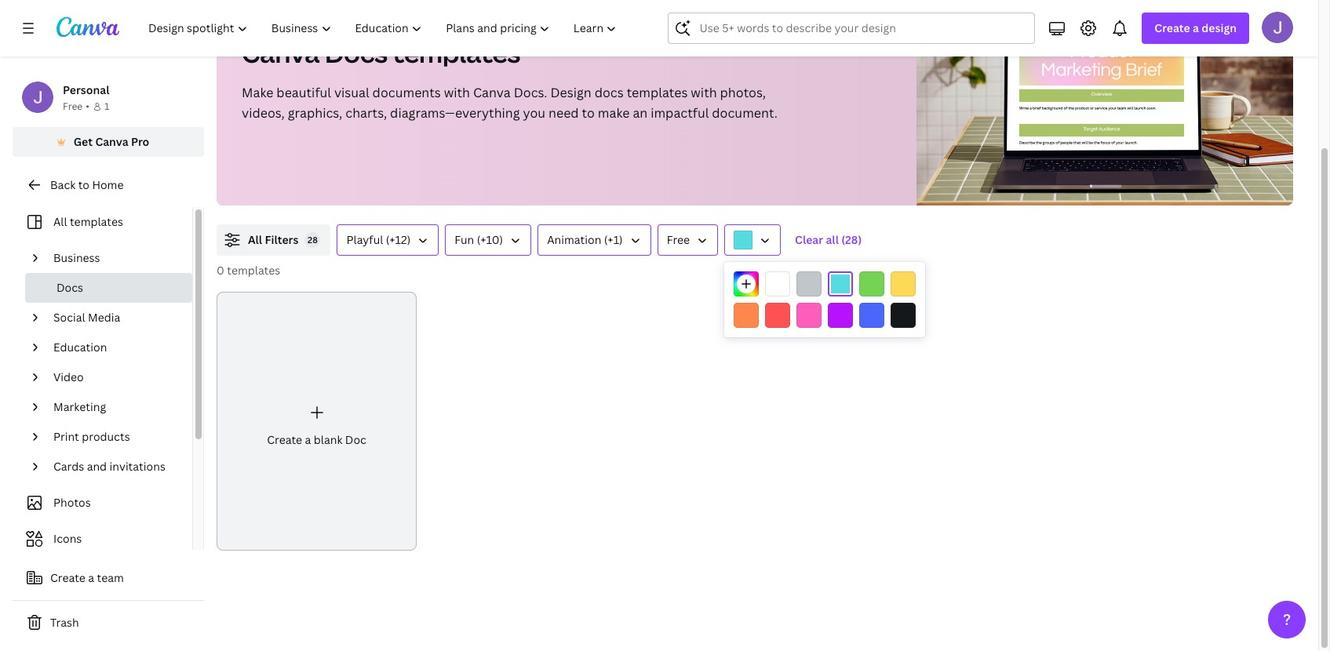 Task type: describe. For each thing, give the bounding box(es) containing it.
templates down back to home at top left
[[70, 214, 123, 229]]

create a blank doc link
[[217, 292, 417, 551]]

#74d353 image
[[860, 272, 885, 297]]

#fe884c image
[[734, 303, 759, 328]]

free •
[[63, 100, 89, 113]]

business
[[53, 250, 100, 265]]

to inside make beautiful visual documents with canva docs. design docs templates with photos, videos, graphics, charts, diagrams—everything you need to make an impactful document.
[[582, 104, 595, 122]]

(+10)
[[477, 232, 503, 247]]

28 filter options selected element
[[305, 232, 321, 248]]

doc
[[345, 433, 367, 448]]

a for blank
[[305, 433, 311, 448]]

fun (+10)
[[455, 232, 503, 247]]

marketing
[[53, 400, 106, 415]]

design
[[551, 84, 592, 101]]

(28)
[[842, 232, 862, 247]]

back to home
[[50, 177, 124, 192]]

impactful
[[651, 104, 709, 122]]

documents
[[373, 84, 441, 101]]

create a blank doc
[[267, 433, 367, 448]]

animation (+1) button
[[538, 225, 651, 256]]

make beautiful visual documents with canva docs. design docs templates with photos, videos, graphics, charts, diagrams—everything you need to make an impactful document.
[[242, 84, 778, 122]]

1 with from the left
[[444, 84, 470, 101]]

docs.
[[514, 84, 548, 101]]

graphics,
[[288, 104, 343, 122]]

photos,
[[720, 84, 766, 101]]

0
[[217, 263, 224, 278]]

#c1c6cb image
[[797, 272, 822, 297]]

you
[[523, 104, 546, 122]]

free for free
[[667, 232, 690, 247]]

top level navigation element
[[138, 13, 631, 44]]

jacob simon image
[[1262, 12, 1294, 43]]

get
[[74, 134, 93, 149]]

1
[[104, 100, 109, 113]]

trash link
[[13, 608, 204, 639]]

(+1)
[[604, 232, 623, 247]]

#fe884c image
[[734, 303, 759, 328]]

#c1c6cb image
[[797, 272, 822, 297]]

filters
[[265, 232, 299, 247]]

create a blank doc element
[[217, 292, 417, 551]]

create a team
[[50, 571, 124, 586]]

home
[[92, 177, 124, 192]]

video
[[53, 370, 84, 385]]

0 templates
[[217, 263, 280, 278]]

media
[[88, 310, 120, 325]]

all for all filters
[[248, 232, 262, 247]]

0 vertical spatial canva
[[242, 36, 320, 70]]

get canva pro
[[74, 134, 149, 149]]

#fed958 image
[[891, 272, 916, 297]]

(+12)
[[386, 232, 411, 247]]

a for team
[[88, 571, 94, 586]]

#fd5152 image
[[765, 303, 791, 328]]

#b612fb image
[[828, 303, 853, 328]]

products
[[82, 429, 130, 444]]

print products
[[53, 429, 130, 444]]

and
[[87, 459, 107, 474]]

team
[[97, 571, 124, 586]]

icons
[[53, 531, 82, 546]]

playful
[[347, 232, 383, 247]]

beautiful
[[277, 84, 331, 101]]

print
[[53, 429, 79, 444]]

document.
[[712, 104, 778, 122]]

icons link
[[22, 524, 183, 554]]

#74d353 image
[[860, 272, 885, 297]]

0 horizontal spatial docs
[[57, 280, 83, 295]]

playful (+12)
[[347, 232, 411, 247]]

social media
[[53, 310, 120, 325]]

#4a66fb image
[[860, 303, 885, 328]]

free button
[[658, 225, 718, 256]]

0 vertical spatial docs
[[325, 36, 388, 70]]

social media link
[[47, 303, 183, 333]]

templates inside make beautiful visual documents with canva docs. design docs templates with photos, videos, graphics, charts, diagrams—everything you need to make an impactful document.
[[627, 84, 688, 101]]

#55dbe0 image
[[828, 272, 853, 297]]

all filters
[[248, 232, 299, 247]]



Task type: vqa. For each thing, say whether or not it's contained in the screenshot.
Video link
yes



Task type: locate. For each thing, give the bounding box(es) containing it.
#b612fb image
[[828, 303, 853, 328]]

28
[[308, 234, 318, 246]]

templates
[[393, 36, 521, 70], [627, 84, 688, 101], [70, 214, 123, 229], [227, 263, 280, 278]]

design
[[1202, 20, 1237, 35]]

docs
[[595, 84, 624, 101]]

a left team
[[88, 571, 94, 586]]

2 horizontal spatial create
[[1155, 20, 1191, 35]]

1 horizontal spatial a
[[305, 433, 311, 448]]

add a new color image
[[734, 272, 759, 297], [734, 272, 759, 297]]

clear
[[795, 232, 824, 247]]

0 horizontal spatial a
[[88, 571, 94, 586]]

video link
[[47, 363, 183, 393]]

#ffffff image
[[765, 272, 791, 297], [765, 272, 791, 297]]

cards and invitations link
[[47, 452, 183, 482]]

docs up "visual"
[[325, 36, 388, 70]]

visual
[[334, 84, 370, 101]]

1 vertical spatial canva
[[473, 84, 511, 101]]

templates up diagrams—everything at the top of page
[[393, 36, 521, 70]]

0 horizontal spatial create
[[50, 571, 85, 586]]

back to home link
[[13, 170, 204, 201]]

a inside create a team button
[[88, 571, 94, 586]]

playful (+12) button
[[337, 225, 439, 256]]

a
[[1193, 20, 1200, 35], [305, 433, 311, 448], [88, 571, 94, 586]]

canva inside button
[[95, 134, 128, 149]]

videos,
[[242, 104, 285, 122]]

2 vertical spatial canva
[[95, 134, 128, 149]]

all down back
[[53, 214, 67, 229]]

create a design
[[1155, 20, 1237, 35]]

all templates
[[53, 214, 123, 229]]

cards and invitations
[[53, 459, 166, 474]]

0 vertical spatial a
[[1193, 20, 1200, 35]]

•
[[86, 100, 89, 113]]

2 vertical spatial create
[[50, 571, 85, 586]]

1 horizontal spatial create
[[267, 433, 302, 448]]

all
[[53, 214, 67, 229], [248, 232, 262, 247]]

create for create a design
[[1155, 20, 1191, 35]]

free inside button
[[667, 232, 690, 247]]

create
[[1155, 20, 1191, 35], [267, 433, 302, 448], [50, 571, 85, 586]]

canva up beautiful
[[242, 36, 320, 70]]

create left design
[[1155, 20, 1191, 35]]

2 vertical spatial a
[[88, 571, 94, 586]]

#fd5152 image
[[765, 303, 791, 328]]

free left '•'
[[63, 100, 83, 113]]

free right (+1)
[[667, 232, 690, 247]]

with up diagrams—everything at the top of page
[[444, 84, 470, 101]]

0 vertical spatial to
[[582, 104, 595, 122]]

diagrams—everything
[[390, 104, 520, 122]]

canva left pro
[[95, 134, 128, 149]]

canva left docs.
[[473, 84, 511, 101]]

create a team button
[[13, 563, 204, 594]]

templates right 0 on the top of the page
[[227, 263, 280, 278]]

0 horizontal spatial with
[[444, 84, 470, 101]]

personal
[[63, 82, 109, 97]]

0 vertical spatial create
[[1155, 20, 1191, 35]]

a inside create a design "dropdown button"
[[1193, 20, 1200, 35]]

charts,
[[346, 104, 387, 122]]

education link
[[47, 333, 183, 363]]

all templates link
[[22, 207, 183, 237]]

get canva pro button
[[13, 127, 204, 157]]

a left design
[[1193, 20, 1200, 35]]

2 horizontal spatial canva
[[473, 84, 511, 101]]

invitations
[[110, 459, 166, 474]]

docs up social
[[57, 280, 83, 295]]

print products link
[[47, 422, 183, 452]]

photos
[[53, 495, 91, 510]]

0 horizontal spatial free
[[63, 100, 83, 113]]

#fd5ebb image
[[797, 303, 822, 328]]

education
[[53, 340, 107, 355]]

free
[[63, 100, 83, 113], [667, 232, 690, 247]]

1 horizontal spatial canva
[[242, 36, 320, 70]]

pro
[[131, 134, 149, 149]]

1 vertical spatial free
[[667, 232, 690, 247]]

an
[[633, 104, 648, 122]]

to right back
[[78, 177, 89, 192]]

1 vertical spatial docs
[[57, 280, 83, 295]]

0 horizontal spatial to
[[78, 177, 89, 192]]

2 horizontal spatial a
[[1193, 20, 1200, 35]]

canva inside make beautiful visual documents with canva docs. design docs templates with photos, videos, graphics, charts, diagrams—everything you need to make an impactful document.
[[473, 84, 511, 101]]

blank
[[314, 433, 343, 448]]

marketing link
[[47, 393, 183, 422]]

fun
[[455, 232, 474, 247]]

1 vertical spatial a
[[305, 433, 311, 448]]

1 vertical spatial create
[[267, 433, 302, 448]]

make
[[242, 84, 274, 101]]

a for design
[[1193, 20, 1200, 35]]

animation
[[547, 232, 602, 247]]

clear all (28) button
[[787, 225, 870, 256]]

create a design button
[[1143, 13, 1250, 44]]

to right need
[[582, 104, 595, 122]]

0 horizontal spatial canva
[[95, 134, 128, 149]]

a inside create a blank doc element
[[305, 433, 311, 448]]

free for free •
[[63, 100, 83, 113]]

make
[[598, 104, 630, 122]]

2 with from the left
[[691, 84, 717, 101]]

create inside "dropdown button"
[[1155, 20, 1191, 35]]

with
[[444, 84, 470, 101], [691, 84, 717, 101]]

#55dbe0 image
[[734, 231, 753, 250], [734, 231, 753, 250]]

need
[[549, 104, 579, 122]]

with up impactful
[[691, 84, 717, 101]]

all for all templates
[[53, 214, 67, 229]]

trash
[[50, 615, 79, 630]]

1 horizontal spatial docs
[[325, 36, 388, 70]]

business link
[[47, 243, 183, 273]]

all
[[826, 232, 839, 247]]

#15181b image
[[891, 303, 916, 328], [891, 303, 916, 328]]

create inside button
[[50, 571, 85, 586]]

all left filters
[[248, 232, 262, 247]]

a left blank
[[305, 433, 311, 448]]

canva
[[242, 36, 320, 70], [473, 84, 511, 101], [95, 134, 128, 149]]

templates up an
[[627, 84, 688, 101]]

back
[[50, 177, 76, 192]]

1 horizontal spatial free
[[667, 232, 690, 247]]

1 horizontal spatial all
[[248, 232, 262, 247]]

create down icons
[[50, 571, 85, 586]]

0 horizontal spatial all
[[53, 214, 67, 229]]

None search field
[[668, 13, 1036, 44]]

clear all (28)
[[795, 232, 862, 247]]

cards
[[53, 459, 84, 474]]

canva docs templates
[[242, 36, 521, 70]]

Search search field
[[700, 13, 1026, 43]]

animation (+1)
[[547, 232, 623, 247]]

1 vertical spatial all
[[248, 232, 262, 247]]

to
[[582, 104, 595, 122], [78, 177, 89, 192]]

1 horizontal spatial with
[[691, 84, 717, 101]]

#55dbe0 image
[[828, 272, 853, 297]]

social
[[53, 310, 85, 325]]

0 vertical spatial free
[[63, 100, 83, 113]]

#fed958 image
[[891, 272, 916, 297]]

create left blank
[[267, 433, 302, 448]]

1 vertical spatial to
[[78, 177, 89, 192]]

1 horizontal spatial to
[[582, 104, 595, 122]]

#fd5ebb image
[[797, 303, 822, 328]]

create for create a team
[[50, 571, 85, 586]]

create for create a blank doc
[[267, 433, 302, 448]]

fun (+10) button
[[445, 225, 532, 256]]

0 vertical spatial all
[[53, 214, 67, 229]]

#4a66fb image
[[860, 303, 885, 328]]

photos link
[[22, 488, 183, 518]]



